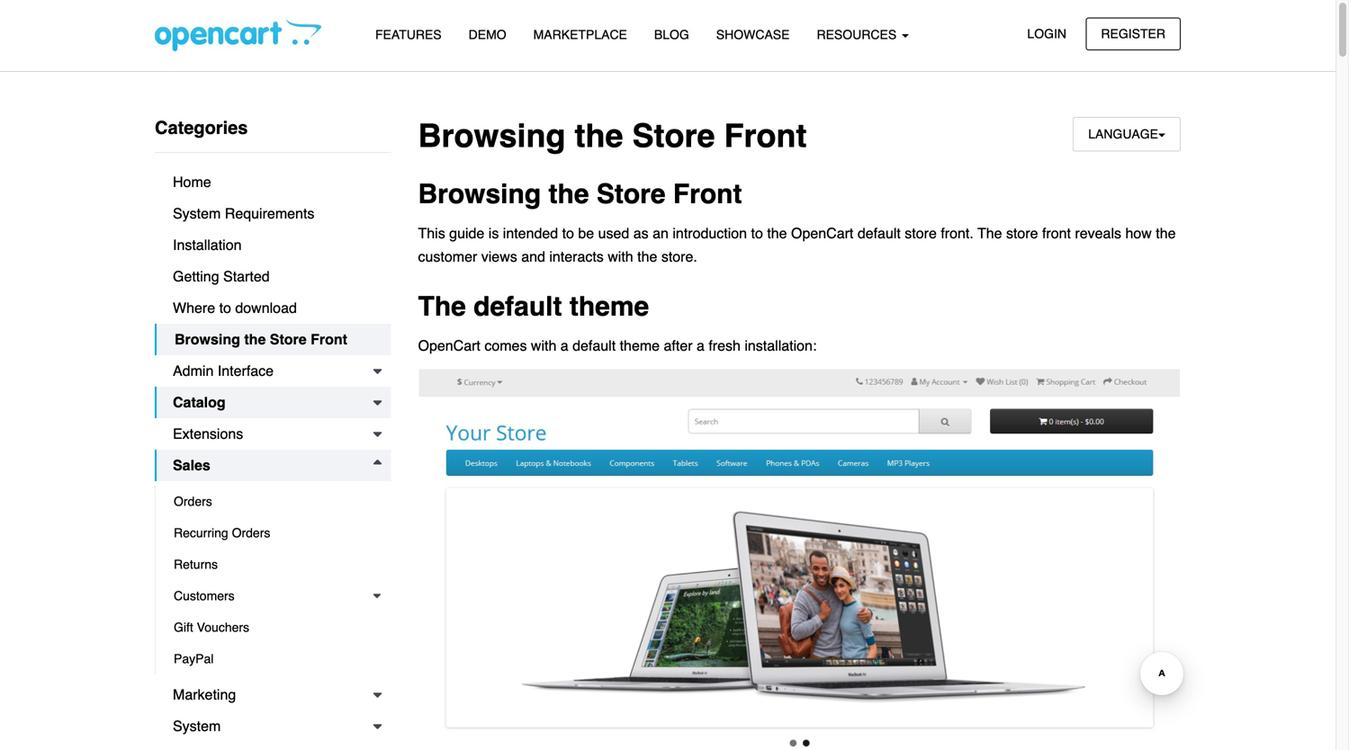 Task type: describe. For each thing, give the bounding box(es) containing it.
1 vertical spatial default
[[474, 291, 562, 322]]

blog
[[654, 27, 689, 42]]

opencart - open source shopping cart solution image
[[155, 19, 321, 51]]

system link
[[155, 711, 391, 743]]

opencart comes with a default theme after a fresh installation:
[[418, 337, 817, 354]]

with inside this guide is intended to be used as an introduction to the opencart default store front. the store front reveals how the customer views and interacts with the store.
[[608, 248, 633, 265]]

started
[[223, 268, 270, 285]]

where
[[173, 300, 215, 316]]

comes
[[484, 337, 527, 354]]

after
[[664, 337, 693, 354]]

language button
[[1073, 117, 1181, 152]]

marketing
[[173, 687, 236, 703]]

this guide is intended to be used as an introduction to the opencart default store front. the store front reveals how the customer views and interacts with the store.
[[418, 225, 1176, 265]]

system requirements
[[173, 205, 314, 222]]

catalog
[[173, 394, 222, 411]]

returns
[[174, 558, 218, 572]]

2 store from the left
[[1006, 225, 1038, 242]]

extensions
[[173, 426, 243, 442]]

front office image
[[418, 369, 1181, 751]]

2 vertical spatial front
[[311, 331, 347, 348]]

system for system
[[173, 718, 221, 735]]

0 vertical spatial browsing
[[418, 117, 566, 155]]

admin
[[173, 363, 218, 379]]

0 vertical spatial browsing the store front
[[418, 117, 807, 155]]

views
[[481, 248, 517, 265]]

how
[[1125, 225, 1152, 242]]

opencart inside this guide is intended to be used as an introduction to the opencart default store front. the store front reveals how the customer views and interacts with the store.
[[791, 225, 854, 242]]

installation link
[[155, 230, 391, 261]]

1 vertical spatial front
[[673, 179, 742, 210]]

catalog link
[[155, 387, 391, 419]]

resources
[[817, 27, 900, 42]]

the inside this guide is intended to be used as an introduction to the opencart default store front. the store front reveals how the customer views and interacts with the store.
[[977, 225, 1002, 242]]

demo link
[[455, 19, 520, 51]]

is
[[488, 225, 499, 242]]

requirements
[[225, 205, 314, 222]]

customer
[[418, 248, 477, 265]]

paypal link
[[156, 644, 391, 675]]

admin interface
[[173, 363, 282, 379]]

admin interface link
[[155, 356, 391, 387]]

language
[[1088, 127, 1158, 141]]

gift
[[174, 621, 193, 635]]

login link
[[1012, 18, 1082, 50]]

marketplace
[[533, 27, 627, 42]]

recurring
[[174, 526, 228, 540]]

2 vertical spatial browsing the store front
[[175, 331, 347, 348]]

system for system requirements
[[173, 205, 221, 222]]

1 a from the left
[[561, 337, 569, 354]]

marketing link
[[155, 680, 391, 711]]

system requirements link
[[155, 198, 391, 230]]

2 vertical spatial store
[[270, 331, 307, 348]]

features link
[[362, 19, 455, 51]]

1 store from the left
[[905, 225, 937, 242]]

store.
[[661, 248, 697, 265]]

getting
[[173, 268, 219, 285]]

0 vertical spatial front
[[724, 117, 807, 155]]

showcase link
[[703, 19, 803, 51]]

1 vertical spatial browsing the store front
[[418, 179, 742, 210]]

sales link
[[155, 450, 391, 482]]

intended
[[503, 225, 558, 242]]

extensions link
[[155, 419, 391, 450]]

1 vertical spatial browsing
[[418, 179, 541, 210]]

marketplace link
[[520, 19, 641, 51]]

2 horizontal spatial to
[[751, 225, 763, 242]]

demo
[[469, 27, 506, 42]]

as
[[633, 225, 649, 242]]

getting started link
[[155, 261, 391, 293]]

returns link
[[156, 549, 391, 581]]



Task type: locate. For each thing, give the bounding box(es) containing it.
theme
[[570, 291, 649, 322], [620, 337, 660, 354]]

browsing the store front link
[[155, 324, 391, 356]]

default
[[858, 225, 901, 242], [474, 291, 562, 322], [573, 337, 616, 354]]

1 vertical spatial the
[[418, 291, 466, 322]]

store left the front
[[1006, 225, 1038, 242]]

the default theme
[[418, 291, 649, 322]]

1 system from the top
[[173, 205, 221, 222]]

gift vouchers link
[[156, 612, 391, 644]]

1 horizontal spatial opencart
[[791, 225, 854, 242]]

1 horizontal spatial default
[[573, 337, 616, 354]]

a right after
[[697, 337, 705, 354]]

gift vouchers
[[174, 621, 249, 635]]

with down used
[[608, 248, 633, 265]]

to
[[562, 225, 574, 242], [751, 225, 763, 242], [219, 300, 231, 316]]

vouchers
[[197, 621, 249, 635]]

0 vertical spatial opencart
[[791, 225, 854, 242]]

paypal
[[174, 652, 214, 666]]

default inside this guide is intended to be used as an introduction to the opencart default store front. the store front reveals how the customer views and interacts with the store.
[[858, 225, 901, 242]]

1 vertical spatial orders
[[232, 526, 270, 540]]

0 horizontal spatial the
[[418, 291, 466, 322]]

store left front.
[[905, 225, 937, 242]]

to right 'where'
[[219, 300, 231, 316]]

theme left after
[[620, 337, 660, 354]]

recurring orders
[[174, 526, 270, 540]]

1 horizontal spatial store
[[1006, 225, 1038, 242]]

front
[[724, 117, 807, 155], [673, 179, 742, 210], [311, 331, 347, 348]]

sales
[[173, 457, 210, 474]]

and
[[521, 248, 545, 265]]

used
[[598, 225, 629, 242]]

browsing
[[418, 117, 566, 155], [418, 179, 541, 210], [175, 331, 240, 348]]

0 horizontal spatial store
[[905, 225, 937, 242]]

store
[[632, 117, 715, 155], [597, 179, 666, 210], [270, 331, 307, 348]]

default down the default theme on the left of page
[[573, 337, 616, 354]]

home
[[173, 174, 211, 190]]

to left be
[[562, 225, 574, 242]]

guide
[[449, 225, 484, 242]]

1 horizontal spatial a
[[697, 337, 705, 354]]

1 horizontal spatial with
[[608, 248, 633, 265]]

0 vertical spatial with
[[608, 248, 633, 265]]

showcase
[[716, 27, 790, 42]]

1 vertical spatial with
[[531, 337, 557, 354]]

0 vertical spatial default
[[858, 225, 901, 242]]

front.
[[941, 225, 974, 242]]

download
[[235, 300, 297, 316]]

with right "comes"
[[531, 337, 557, 354]]

0 horizontal spatial a
[[561, 337, 569, 354]]

0 horizontal spatial default
[[474, 291, 562, 322]]

0 vertical spatial the
[[977, 225, 1002, 242]]

a down the default theme on the left of page
[[561, 337, 569, 354]]

1 vertical spatial opencart
[[418, 337, 480, 354]]

the right front.
[[977, 225, 1002, 242]]

recurring orders link
[[156, 518, 391, 549]]

a
[[561, 337, 569, 354], [697, 337, 705, 354]]

where to download link
[[155, 293, 391, 324]]

default left front.
[[858, 225, 901, 242]]

1 horizontal spatial the
[[977, 225, 1002, 242]]

2 vertical spatial default
[[573, 337, 616, 354]]

an
[[653, 225, 669, 242]]

2 a from the left
[[697, 337, 705, 354]]

orders link
[[156, 486, 391, 518]]

2 system from the top
[[173, 718, 221, 735]]

with
[[608, 248, 633, 265], [531, 337, 557, 354]]

1 vertical spatial system
[[173, 718, 221, 735]]

1 horizontal spatial to
[[562, 225, 574, 242]]

getting started
[[173, 268, 270, 285]]

be
[[578, 225, 594, 242]]

customers link
[[156, 581, 391, 612]]

interacts
[[549, 248, 604, 265]]

opencart
[[791, 225, 854, 242], [418, 337, 480, 354]]

interface
[[222, 363, 282, 379]]

1 vertical spatial theme
[[620, 337, 660, 354]]

orders up "returns" link
[[232, 526, 270, 540]]

installation
[[173, 237, 242, 253]]

0 vertical spatial store
[[632, 117, 715, 155]]

store
[[905, 225, 937, 242], [1006, 225, 1038, 242]]

blog link
[[641, 19, 703, 51]]

the
[[575, 117, 623, 155], [549, 179, 589, 210], [767, 225, 787, 242], [1156, 225, 1176, 242], [637, 248, 657, 265], [244, 331, 266, 348]]

fresh
[[709, 337, 741, 354]]

home link
[[155, 167, 391, 198]]

register link
[[1086, 18, 1181, 50]]

0 vertical spatial orders
[[174, 495, 212, 509]]

categories
[[155, 117, 248, 138]]

2 vertical spatial browsing
[[175, 331, 240, 348]]

system inside 'link'
[[173, 718, 221, 735]]

the down customer
[[418, 291, 466, 322]]

0 horizontal spatial orders
[[174, 495, 212, 509]]

default up "comes"
[[474, 291, 562, 322]]

front
[[1042, 225, 1071, 242]]

register
[[1101, 27, 1166, 41]]

login
[[1027, 27, 1067, 41]]

to right introduction
[[751, 225, 763, 242]]

system down home
[[173, 205, 221, 222]]

theme up opencart comes with a default theme after a fresh installation:
[[570, 291, 649, 322]]

resources link
[[803, 19, 923, 51]]

the
[[977, 225, 1002, 242], [418, 291, 466, 322]]

browsing the store front
[[418, 117, 807, 155], [418, 179, 742, 210], [175, 331, 347, 348]]

0 vertical spatial system
[[173, 205, 221, 222]]

system down marketing
[[173, 718, 221, 735]]

1 vertical spatial store
[[597, 179, 666, 210]]

1 horizontal spatial orders
[[232, 526, 270, 540]]

orders
[[174, 495, 212, 509], [232, 526, 270, 540]]

installation:
[[745, 337, 817, 354]]

this
[[418, 225, 445, 242]]

0 horizontal spatial to
[[219, 300, 231, 316]]

introduction
[[673, 225, 747, 242]]

reveals
[[1075, 225, 1121, 242]]

features
[[375, 27, 442, 42]]

system
[[173, 205, 221, 222], [173, 718, 221, 735]]

2 horizontal spatial default
[[858, 225, 901, 242]]

orders up recurring
[[174, 495, 212, 509]]

0 vertical spatial theme
[[570, 291, 649, 322]]

where to download
[[173, 300, 297, 316]]

0 horizontal spatial with
[[531, 337, 557, 354]]

0 horizontal spatial opencart
[[418, 337, 480, 354]]

customers
[[174, 589, 235, 603]]



Task type: vqa. For each thing, say whether or not it's contained in the screenshot.
Resources link
yes



